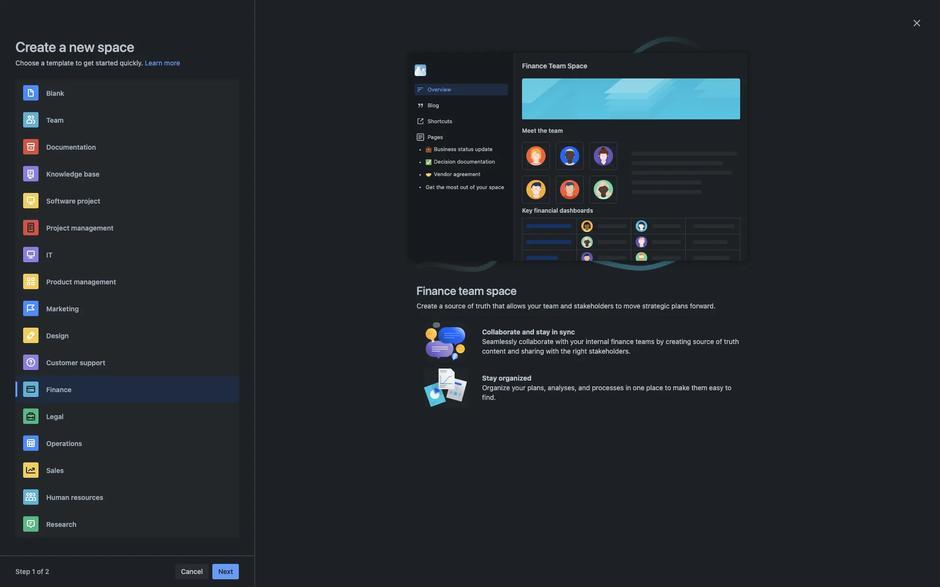 Task type: vqa. For each thing, say whether or not it's contained in the screenshot.
Admin news
no



Task type: locate. For each thing, give the bounding box(es) containing it.
1 vertical spatial that
[[556, 403, 569, 411]]

0 vertical spatial finance
[[522, 62, 547, 70]]

1 - from the left
[[446, 67, 449, 75]]

and up topics
[[317, 331, 329, 339]]

2 vertical spatial create
[[417, 302, 438, 310]]

0 horizontal spatial started
[[96, 59, 118, 67]]

meeting
[[360, 321, 385, 329], [471, 331, 497, 339]]

out down agreement
[[460, 184, 469, 190]]

20, for using
[[401, 306, 411, 314]]

0 horizontal spatial them
[[603, 321, 619, 329]]

october 20, 2023 • my first space for mention
[[374, 306, 480, 314]]

edit
[[622, 167, 634, 175]]

stellar
[[316, 239, 335, 247]]

1 template from the left
[[414, 67, 444, 75]]

2 october from the top
[[374, 306, 399, 314]]

0 vertical spatial october 20, 2023 • my first space
[[374, 306, 480, 314]]

get inside 'get the most out of your team space october 20, 2023'
[[297, 212, 310, 221]]

than
[[724, 159, 737, 168]]

2 items from the left
[[621, 340, 638, 348]]

a
[[59, 39, 66, 55], [41, 59, 45, 67], [310, 239, 314, 247], [618, 249, 621, 257], [439, 302, 443, 310], [552, 321, 556, 329], [468, 403, 471, 411], [517, 403, 520, 411]]

ago right minute on the top left of page
[[439, 88, 448, 94]]

few
[[522, 403, 533, 411]]

0 vertical spatial it
[[604, 239, 608, 247]]

finance inside finance team space create a source of truth that allows your team and stakeholders to move strategic plans forward.
[[417, 284, 456, 298]]

your inside stay organized organize your plans, analyses, and processes in one place to make them easy to find.
[[512, 384, 526, 392]]

add right //
[[454, 403, 466, 411]]

2 greg robinson link from the left
[[549, 127, 586, 134]]

some down section
[[341, 413, 358, 421]]

2 • from the top
[[431, 388, 434, 396]]

• up type
[[431, 388, 434, 396]]

more inside copy and paste this section for each week. type // to add a date win add a few things that went well this week needs input add some projects or efforts that need more input/help note focus add some areas you'll be focusing on next week \n focus \n notes enter any other thoughts or feelings about this past week important links add any key links tha
[[449, 413, 465, 421]]

will up the time
[[346, 331, 356, 339]]

1 vertical spatial will
[[346, 331, 356, 339]]

3 october from the top
[[374, 388, 399, 396]]

template inside template - meeting notes my first space
[[549, 67, 579, 75]]

:briefcase: image
[[426, 147, 432, 153]]

documentation
[[46, 143, 96, 151]]

most inside the create a new space "dialog"
[[446, 184, 459, 190]]

1 vertical spatial management
[[74, 278, 116, 286]]

0 vertical spatial team
[[549, 62, 566, 70]]

2 vertical spatial or
[[494, 422, 501, 430]]

1 greg robinson link from the left
[[414, 127, 452, 134]]

0 vertical spatial october 20, 2023 button
[[374, 223, 429, 233]]

1 horizontal spatial overview
[[428, 86, 451, 93]]

0 vertical spatial started
[[96, 59, 118, 67]]

1 horizontal spatial new
[[762, 179, 775, 187]]

:wave: image
[[397, 120, 409, 131], [397, 120, 409, 131]]

finance team space create a source of truth that allows your team and stakeholders to move strategic plans forward.
[[417, 284, 716, 310]]

management right product
[[74, 278, 116, 286]]

banner
[[0, 0, 941, 27]]

:dart: image
[[397, 67, 409, 79]]

0 vertical spatial status
[[476, 67, 496, 75]]

1 vertical spatial or
[[387, 413, 394, 421]]

create a new space dialog
[[0, 0, 941, 588]]

my first space link up visited 2 minutes ago
[[549, 75, 584, 81]]

october 20, 2023 • my first space up using
[[374, 306, 480, 314]]

is
[[409, 239, 414, 247], [427, 249, 432, 257], [517, 249, 522, 257], [288, 268, 293, 276]]

helps
[[610, 239, 626, 247]]

1 vertical spatial create
[[288, 239, 308, 247]]

template inside template - weekly status report my first space
[[414, 67, 444, 75]]

greg robinson
[[549, 127, 586, 133]]

2 robinson from the left
[[562, 127, 586, 133]]

teams left by
[[636, 338, 655, 346]]

a up using
[[439, 302, 443, 310]]

2 vertical spatial october 20, 2023 button
[[374, 387, 429, 397]]

0 horizontal spatial @
[[460, 321, 466, 329]]

most for team
[[326, 212, 344, 221]]

1 horizontal spatial finance
[[417, 284, 456, 298]]

the
[[366, 239, 378, 247]]

recent
[[145, 64, 166, 72]]

product
[[46, 278, 72, 286]]

• for mention
[[431, 306, 434, 314]]

template for template - meeting notes
[[549, 67, 579, 75]]

1 left minute on the top left of page
[[416, 88, 418, 94]]

on inside 'create a stellar overview the overview is the first page visitors will see when they visit your space, so it helps to include some information on what the space is about and what your team is working on. overview.svg add a header image. this gives your overview visual appeal and makes it welcoming for visitors. explain what the space is for. start'
[[368, 249, 376, 257]]

with down collaborate
[[546, 347, 559, 356]]

1 horizontal spatial more
[[449, 413, 465, 421]]

week up links
[[341, 422, 357, 430]]

marketing button
[[15, 295, 239, 322]]

- inside template - weekly status report my first space
[[446, 67, 449, 75]]

0 vertical spatial notes
[[410, 340, 429, 348]]

they inside date  participants list meeting participants using their @ mention names @ mention a person to add them as an attendee and they will be notified.  goals list goals for this meeting (e.g., set design priorities for fy19) discussion topics time item presenter notes add notes for each discussion topic  action items add action items to close the loo
[[331, 331, 344, 339]]

allows
[[507, 302, 526, 310]]

- inside template - meeting notes my first space
[[580, 67, 583, 75]]

1 horizontal spatial \n
[[387, 422, 393, 430]]

2 vertical spatial 2023
[[413, 388, 429, 396]]

this inside date  participants list meeting participants using their @ mention names @ mention a person to add them as an attendee and they will be notified.  goals list goals for this meeting (e.g., set design priorities for fy19) discussion topics time item presenter notes add notes for each discussion topic  action items add action items to close the loo
[[458, 331, 469, 339]]

minutes for getting
[[423, 140, 443, 147]]

template
[[414, 67, 444, 75], [549, 67, 579, 75]]

1 vertical spatial new
[[762, 179, 775, 187]]

the down 'vendor'
[[437, 184, 445, 190]]

started inside create a new space choose a template to get started quickly. learn more
[[96, 59, 118, 67]]

each
[[475, 340, 490, 348], [386, 403, 401, 411]]

with down sync
[[556, 338, 569, 346]]

Search field
[[758, 6, 854, 21]]

team down blank
[[46, 116, 64, 124]]

0 vertical spatial each
[[475, 340, 490, 348]]

1 horizontal spatial each
[[475, 340, 490, 348]]

visited for template - meeting notes
[[531, 88, 549, 94]]

most inside 'get the most out of your team space october 20, 2023'
[[326, 212, 344, 221]]

template up visited 2 minutes ago
[[549, 67, 579, 75]]

financial
[[534, 207, 559, 214]]

items down the an
[[621, 340, 638, 348]]

2 inside the create a new space "dialog"
[[45, 568, 49, 576]]

1 vertical spatial truth
[[725, 338, 740, 346]]

management inside button
[[74, 278, 116, 286]]

teams inside collaborate and stay in sync seamlessly collaborate with your internal finance teams by creating source of truth content and sharing with the right stakeholders.
[[636, 338, 655, 346]]

creating
[[666, 338, 692, 346]]

october 20, 2023 button for using
[[374, 305, 429, 315]]

off
[[332, 43, 343, 50]]

for left fy19)
[[580, 331, 589, 339]]

key
[[333, 432, 343, 440]]

0 horizontal spatial overview
[[145, 47, 174, 55]]

1 vertical spatial them
[[692, 384, 708, 392]]

2 vertical spatial overview
[[549, 119, 579, 127]]

ago right pages
[[445, 140, 454, 147]]

get
[[426, 184, 435, 190], [297, 212, 310, 221]]

robinson inside getting started in confluence greg robinson
[[428, 127, 452, 133]]

ago down template - meeting notes my first space
[[576, 88, 586, 94]]

0 horizontal spatial greg robinson link
[[414, 127, 452, 134]]

1 horizontal spatial items
[[621, 340, 638, 348]]

overview up blog at the left top
[[428, 86, 451, 93]]

0 horizontal spatial items
[[567, 340, 584, 348]]

include
[[288, 249, 310, 257]]

of inside 'get the most out of your team space october 20, 2023'
[[359, 212, 367, 221]]

strategic
[[643, 302, 670, 310]]

\n left enter
[[387, 422, 393, 430]]

1 horizontal spatial about
[[529, 422, 546, 430]]

what down the
[[378, 249, 393, 257]]

truth inside collaborate and stay in sync seamlessly collaborate with your internal finance teams by creating source of truth content and sharing with the right stakeholders.
[[725, 338, 740, 346]]

important
[[595, 422, 625, 430]]

10
[[416, 140, 422, 147]]

my inside template - weekly status report my first space
[[414, 75, 422, 81]]

appeal
[[432, 258, 452, 267]]

the up stellar
[[312, 212, 324, 221]]

a inside date  participants list meeting participants using their @ mention names @ mention a person to add them as an attendee and they will be notified.  goals list goals for this meeting (e.g., set design priorities for fy19) discussion topics time item presenter notes add notes for each discussion topic  action items add action items to close the loo
[[552, 321, 556, 329]]

their
[[444, 321, 458, 329]]

0 horizontal spatial 2
[[45, 568, 49, 576]]

1 horizontal spatial that
[[493, 302, 505, 310]]

ago for weekly
[[439, 88, 448, 94]]

1 horizontal spatial notes
[[613, 67, 631, 75]]

:white_check_mark: image
[[426, 160, 432, 165], [426, 160, 432, 165]]

starred link
[[123, 77, 239, 94]]

october 20, 2023 • my first space for week.
[[374, 388, 480, 396]]

• for week.
[[431, 388, 434, 396]]

:dart: image
[[397, 67, 409, 79]]

close image
[[912, 17, 923, 29]]

links
[[345, 432, 359, 440]]

new inside create a new space choose a template to get started quickly. learn more
[[69, 39, 95, 55]]

what down so
[[591, 258, 606, 267]]

2 october 20, 2023 • my first space from the top
[[374, 388, 480, 396]]

1 inside the create a new space "dialog"
[[32, 568, 35, 576]]

minute
[[420, 88, 437, 94]]

it right makes on the top of the page
[[490, 258, 494, 267]]

what up makes on the top of the page
[[467, 249, 482, 257]]

overview.svg
[[562, 249, 601, 257]]

1 vertical spatial october 20, 2023 button
[[374, 305, 429, 315]]

- left weekly
[[446, 67, 449, 75]]

management for product management
[[74, 278, 116, 286]]

the inside collaborate and stay in sync seamlessly collaborate with your internal finance teams by creating source of truth content and sharing with the right stakeholders.
[[561, 347, 571, 356]]

they
[[527, 239, 540, 247], [331, 331, 344, 339]]

group
[[123, 42, 239, 129]]

status up decision documentation
[[458, 146, 474, 152]]

0 vertical spatial 20,
[[401, 224, 411, 232]]

announcements button
[[356, 180, 427, 196]]

team
[[549, 62, 566, 70], [46, 116, 64, 124]]

1 horizontal spatial template
[[549, 67, 579, 75]]

2 october 20, 2023 button from the top
[[374, 305, 429, 315]]

2 horizontal spatial that
[[556, 403, 569, 411]]

get for team
[[297, 212, 310, 221]]

• up using
[[431, 306, 434, 314]]

2 vertical spatial that
[[418, 413, 430, 421]]

0 horizontal spatial more
[[164, 59, 180, 67]]

software
[[46, 197, 76, 205]]

0 horizontal spatial template
[[414, 67, 444, 75]]

get inside the create a new space "dialog"
[[426, 184, 435, 190]]

minutes down 'finance team space'
[[555, 88, 575, 94]]

october 20, 2023 • my first space up type
[[374, 388, 480, 396]]

0 horizontal spatial it
[[490, 258, 494, 267]]

source right creating
[[693, 338, 715, 346]]

for inside 'create a stellar overview the overview is the first page visitors will see when they visit your space, so it helps to include some information on what the space is about and what your team is working on. overview.svg add a header image. this gives your overview visual appeal and makes it welcoming for visitors. explain what the space is for. start'
[[531, 258, 539, 267]]

0 horizontal spatial will
[[346, 331, 356, 339]]

1 vertical spatial source
[[693, 338, 715, 346]]

1 vertical spatial notes
[[445, 340, 462, 348]]

new up get
[[69, 39, 95, 55]]

overview
[[145, 47, 174, 55], [428, 86, 451, 93], [549, 119, 579, 127]]

- left meeting
[[580, 67, 583, 75]]

out inside 'get the most out of your team space october 20, 2023'
[[346, 212, 357, 221]]

20, inside 'get the most out of your team space october 20, 2023'
[[401, 224, 411, 232]]

my
[[414, 75, 422, 81], [549, 75, 556, 81], [436, 306, 446, 314], [436, 388, 446, 396]]

and up input
[[306, 403, 317, 411]]

ago for meeting
[[576, 88, 586, 94]]

operations
[[46, 440, 82, 448]]

0 horizontal spatial be
[[358, 331, 366, 339]]

and inside whiteboards are available in beta more freeform than pages or blogs, whiteboards empower teams to organize and brainstorm in new ways.
[[706, 179, 717, 187]]

october 20, 2023 button up the
[[374, 223, 429, 233]]

them left as
[[603, 321, 619, 329]]

1 horizontal spatial truth
[[725, 338, 740, 346]]

1 robinson from the left
[[428, 127, 452, 133]]

0 horizontal spatial \n
[[359, 422, 365, 430]]

first inside template - weekly status report my first space
[[423, 75, 433, 81]]

project management button
[[15, 214, 239, 241]]

2 horizontal spatial finance
[[522, 62, 547, 70]]

each down the collaborate
[[475, 340, 490, 348]]

team up welcoming
[[499, 249, 515, 257]]

20, for section
[[401, 388, 411, 396]]

1 horizontal spatial add
[[589, 321, 601, 329]]

note
[[500, 413, 514, 421]]

1 vertical spatial more
[[449, 413, 465, 421]]

1 20, from the top
[[401, 224, 411, 232]]

:sunflower: image
[[531, 120, 543, 131]]

base
[[84, 170, 100, 178]]

most up stellar
[[326, 212, 344, 221]]

visited down :dart: icon
[[397, 88, 414, 94]]

2023 up using
[[413, 306, 429, 314]]

greg robinson link up pages
[[414, 127, 452, 134]]

3 20, from the top
[[401, 388, 411, 396]]

will inside date  participants list meeting participants using their @ mention names @ mention a person to add them as an attendee and they will be notified.  goals list goals for this meeting (e.g., set design priorities for fy19) discussion topics time item presenter notes add notes for each discussion topic  action items add action items to close the loo
[[346, 331, 356, 339]]

in left one at the bottom right of page
[[626, 384, 632, 392]]

need
[[432, 413, 448, 421]]

new inside whiteboards are available in beta more freeform than pages or blogs, whiteboards empower teams to organize and brainstorm in new ways.
[[762, 179, 775, 187]]

your inside 'get the most out of your team space october 20, 2023'
[[369, 212, 384, 221]]

management inside button
[[71, 224, 114, 232]]

group containing overview
[[123, 42, 239, 129]]

out for space
[[460, 184, 469, 190]]

1 horizontal spatial on
[[368, 249, 376, 257]]

presenter
[[379, 340, 409, 348]]

create for new
[[15, 39, 56, 55]]

and left makes on the top of the page
[[454, 258, 466, 267]]

of right step in the left of the page
[[37, 568, 43, 576]]

topics
[[325, 340, 344, 348]]

your down 'organized'
[[512, 384, 526, 392]]

0 horizontal spatial notes
[[445, 340, 462, 348]]

2 2023 from the top
[[413, 306, 429, 314]]

1 horizontal spatial @
[[517, 321, 523, 329]]

new left ways.
[[762, 179, 775, 187]]

visited 1 minute ago
[[397, 88, 448, 94]]

space down 'announcements' at left
[[406, 212, 428, 221]]

0 vertical spatial meeting
[[360, 321, 385, 329]]

0 horizontal spatial about
[[434, 249, 452, 257]]

1 vertical spatial 1
[[32, 568, 35, 576]]

source
[[445, 302, 466, 310], [693, 338, 715, 346]]

for down working
[[531, 258, 539, 267]]

about inside 'create a stellar overview the overview is the first page visitors will see when they visit your space, so it helps to include some information on what the space is about and what your team is working on. overview.svg add a header image. this gives your overview visual appeal and makes it welcoming for visitors. explain what the space is for. start'
[[434, 249, 452, 257]]

0 horizontal spatial week
[[341, 422, 357, 430]]

0 vertical spatial about
[[434, 249, 452, 257]]

finance for team
[[522, 62, 547, 70]]

1 2023 from the top
[[413, 224, 429, 232]]

overview link
[[123, 42, 239, 60]]

\n up the tha
[[359, 422, 365, 430]]

greg up '10'
[[414, 127, 427, 133]]

it
[[46, 251, 53, 259]]

marketing
[[46, 305, 79, 313]]

be up 'item'
[[358, 331, 366, 339]]

1 greg from the left
[[414, 127, 427, 133]]

first
[[423, 75, 433, 81], [558, 75, 568, 81], [428, 239, 440, 247], [447, 306, 460, 314], [447, 388, 460, 396]]

greg inside getting started in confluence greg robinson
[[414, 127, 427, 133]]

2 20, from the top
[[401, 306, 411, 314]]

the left "loo"
[[314, 350, 324, 358]]

explain
[[567, 258, 589, 267]]

and inside copy and paste this section for each week. type // to add a date win add a few things that went well this week needs input add some projects or efforts that need more input/help note focus add some areas you'll be focusing on next week \n focus \n notes enter any other thoughts or feelings about this past week important links add any key links tha
[[306, 403, 317, 411]]

2023 inside 'get the most out of your team space october 20, 2023'
[[413, 224, 429, 232]]

2 vertical spatial finance
[[46, 386, 72, 394]]

any down need
[[433, 422, 444, 430]]

2023 for for
[[413, 388, 429, 396]]

your right gives
[[367, 258, 381, 267]]

my inside template - meeting notes my first space
[[549, 75, 556, 81]]

1 october 20, 2023 button from the top
[[374, 223, 429, 233]]

october up the
[[374, 224, 399, 232]]

first up minute on the top left of page
[[423, 75, 433, 81]]

first inside 'create a stellar overview the overview is the first page visitors will see when they visit your space, so it helps to include some information on what the space is about and what your team is working on. overview.svg add a header image. this gives your overview visual appeal and makes it welcoming for visitors. explain what the space is for. start'
[[428, 239, 440, 247]]

any
[[433, 422, 444, 430], [320, 432, 331, 440]]

notes inside copy and paste this section for each week. type // to add a date win add a few things that went well this week needs input add some projects or efforts that need more input/help note focus add some areas you'll be focusing on next week \n focus \n notes enter any other thoughts or feelings about this past week important links add any key links tha
[[395, 422, 413, 430]]

1 horizontal spatial or
[[494, 422, 501, 430]]

1 vertical spatial they
[[331, 331, 344, 339]]

1 vertical spatial add
[[454, 403, 466, 411]]

0 horizontal spatial 1
[[32, 568, 35, 576]]

2 vertical spatial october
[[374, 388, 399, 396]]

human resources button
[[15, 484, 239, 511]]

0 horizontal spatial status
[[458, 146, 474, 152]]

1 october from the top
[[374, 224, 399, 232]]

1 october 20, 2023 • my first space from the top
[[374, 306, 480, 314]]

priorities
[[551, 331, 578, 339]]

3 2023 from the top
[[413, 388, 429, 396]]

add down goals
[[431, 340, 443, 348]]

this right paste
[[338, 403, 350, 411]]

0 vertical spatial source
[[445, 302, 466, 310]]

happening
[[311, 168, 346, 175]]

cancel
[[181, 568, 203, 576]]

2 template from the left
[[549, 67, 579, 75]]

1 horizontal spatial meeting
[[471, 331, 497, 339]]

in inside collaborate and stay in sync seamlessly collaborate with your internal finance teams by creating source of truth content and sharing with the right stakeholders.
[[552, 328, 558, 336]]

my up //
[[436, 388, 446, 396]]

0 vertical spatial focus
[[516, 413, 535, 421]]

1 • from the top
[[431, 306, 434, 314]]

minutes
[[555, 88, 575, 94], [423, 140, 443, 147], [557, 140, 578, 147]]

0 horizontal spatial greg
[[414, 127, 427, 133]]

1 vertical spatial 2
[[45, 568, 49, 576]]

0 horizontal spatial list
[[347, 321, 358, 329]]

notes inside template - meeting notes my first space
[[613, 67, 631, 75]]

0 horizontal spatial create
[[15, 39, 56, 55]]

my down 'finance team space'
[[549, 75, 556, 81]]

team inside 'create a stellar overview the overview is the first page visitors will see when they visit your space, so it helps to include some information on what the space is about and what your team is working on. overview.svg add a header image. this gives your overview visual appeal and makes it welcoming for visitors. explain what the space is for. start'
[[499, 249, 515, 257]]

space inside finance team space create a source of truth that allows your team and stakeholders to move strategic plans forward.
[[487, 284, 517, 298]]

robinson up visited 15 minutes ago
[[562, 127, 586, 133]]

status inside template - weekly status report my first space
[[476, 67, 496, 75]]

finance button
[[15, 376, 239, 403]]

2 horizontal spatial or
[[760, 159, 766, 168]]

past
[[561, 422, 575, 430]]

october 20, 2023 button up 'participants'
[[374, 305, 429, 315]]

action
[[600, 340, 619, 348]]

0 vertical spatial get
[[426, 184, 435, 190]]

out inside the create a new space "dialog"
[[460, 184, 469, 190]]

mention left names
[[468, 321, 493, 329]]

create inside 'create a stellar overview the overview is the first page visitors will see when they visit your space, so it helps to include some information on what the space is about and what your team is working on. overview.svg add a header image. this gives your overview visual appeal and makes it welcoming for visitors. explain what the space is for. start'
[[288, 239, 308, 247]]

1 vertical spatial most
[[326, 212, 344, 221]]

edit feed button
[[622, 167, 650, 176]]

to right //
[[446, 403, 452, 411]]

0 horizontal spatial some
[[312, 249, 329, 257]]

1 vertical spatial out
[[346, 212, 357, 221]]

1 horizontal spatial most
[[446, 184, 459, 190]]

1 horizontal spatial mention
[[525, 321, 550, 329]]

each up efforts
[[386, 403, 401, 411]]

1 vertical spatial •
[[431, 388, 434, 396]]

3 october 20, 2023 button from the top
[[374, 387, 429, 397]]

notes
[[613, 67, 631, 75], [445, 340, 462, 348]]

freeform
[[695, 159, 722, 168]]

notes down goals
[[445, 340, 462, 348]]

1 horizontal spatial 1
[[416, 88, 418, 94]]

on down the
[[368, 249, 376, 257]]

minutes up :briefcase: image
[[423, 140, 443, 147]]

or inside whiteboards are available in beta more freeform than pages or blogs, whiteboards empower teams to organize and brainstorm in new ways.
[[760, 159, 766, 168]]

visual
[[412, 258, 430, 267]]

list down using
[[416, 331, 427, 339]]

:notepad_spiral: image
[[531, 67, 543, 79]]

week.
[[403, 403, 421, 411]]

0 horizontal spatial mention
[[468, 321, 493, 329]]

2 - from the left
[[580, 67, 583, 75]]

product management
[[46, 278, 116, 286]]

about up appeal
[[434, 249, 452, 257]]

create up the include
[[288, 239, 308, 247]]

create inside create a new space choose a template to get started quickly. learn more
[[15, 39, 56, 55]]

attendee
[[288, 331, 315, 339]]

cancel button
[[175, 565, 209, 580]]

more inside create a new space choose a template to get started quickly. learn more
[[164, 59, 180, 67]]

minutes for template
[[555, 88, 575, 94]]

blank button
[[15, 80, 239, 107]]

space up minute on the top left of page
[[435, 75, 450, 81]]

a left stellar
[[310, 239, 314, 247]]

1 horizontal spatial create
[[288, 239, 308, 247]]

overview
[[337, 239, 364, 247], [380, 239, 407, 247], [383, 258, 410, 267]]

add up fy19)
[[589, 321, 601, 329]]

notes inside date  participants list meeting participants using their @ mention names @ mention a person to add them as an attendee and they will be notified.  goals list goals for this meeting (e.g., set design priorities for fy19) discussion topics time item presenter notes add notes for each discussion topic  action items add action items to close the loo
[[445, 340, 462, 348]]

:handshake: image
[[426, 172, 432, 178], [426, 172, 432, 178]]

notes
[[410, 340, 429, 348], [395, 422, 413, 430]]

and up person
[[561, 302, 573, 310]]

1 horizontal spatial be
[[606, 413, 614, 421]]

resources
[[71, 494, 103, 502]]

stay
[[482, 374, 497, 383]]

create up choose
[[15, 39, 56, 55]]

efforts
[[396, 413, 416, 421]]

and inside stay organized organize your plans, analyses, and processes in one place to make them easy to find.
[[579, 384, 591, 392]]

in inside stay organized organize your plans, analyses, and processes in one place to make them easy to find.
[[626, 384, 632, 392]]

visited
[[397, 88, 414, 94], [531, 88, 549, 94], [397, 140, 414, 147], [531, 140, 549, 147]]

add down helps
[[603, 249, 616, 257]]

october up 'participants'
[[374, 306, 399, 314]]

time
[[346, 340, 361, 348]]

weekly
[[451, 67, 474, 75]]

human resources
[[46, 494, 103, 502]]

operations button
[[15, 430, 239, 457]]

visit
[[542, 239, 555, 247]]

1 vertical spatial focus
[[367, 422, 385, 430]]

mention up design
[[525, 321, 550, 329]]

support
[[80, 359, 105, 367]]

space inside 'get the most out of your team space october 20, 2023'
[[406, 212, 428, 221]]

0 horizontal spatial on
[[316, 422, 324, 430]]

space inside template - meeting notes my first space
[[569, 75, 584, 81]]

of up the
[[359, 212, 367, 221]]

greg robinson link up visited 15 minutes ago
[[549, 127, 586, 134]]

create inside finance team space create a source of truth that allows your team and stakeholders to move strategic plans forward.
[[417, 302, 438, 310]]

names
[[495, 321, 515, 329]]

0 horizontal spatial add
[[454, 403, 466, 411]]



Task type: describe. For each thing, give the bounding box(es) containing it.
to inside finance team space create a source of truth that allows your team and stakeholders to move strategic plans forward.
[[616, 302, 622, 310]]

your inside collaborate and stay in sync seamlessly collaborate with your internal finance teams by creating source of truth content and sharing with the right stakeholders.
[[571, 338, 584, 346]]

add down fy19)
[[586, 340, 598, 348]]

software project
[[46, 197, 100, 205]]

step
[[15, 568, 30, 576]]

2 \n from the left
[[387, 422, 393, 430]]

global element
[[6, 0, 756, 27]]

in up blogs,
[[772, 148, 778, 157]]

loo
[[326, 350, 335, 358]]

close
[[296, 350, 312, 358]]

template - weekly status report my first space
[[414, 67, 518, 81]]

space down documentation
[[489, 184, 504, 190]]

business
[[434, 146, 457, 152]]

1 vertical spatial meeting
[[471, 331, 497, 339]]

(e.g.,
[[498, 331, 514, 339]]

update
[[475, 146, 493, 152]]

the up visual
[[416, 239, 426, 247]]

0 horizontal spatial focus
[[367, 422, 385, 430]]

:briefcase: image
[[426, 147, 432, 153]]

sales
[[46, 467, 64, 475]]

2 horizontal spatial what
[[591, 258, 606, 267]]

goals
[[429, 331, 446, 339]]

notes inside date  participants list meeting participants using their @ mention names @ mention a person to add them as an attendee and they will be notified.  goals list goals for this meeting (e.g., set design priorities for fy19) discussion topics time item presenter notes add notes for each discussion topic  action items add action items to close the loo
[[410, 340, 429, 348]]

easy
[[710, 384, 724, 392]]

stakeholders
[[574, 302, 614, 310]]

gives
[[349, 258, 365, 267]]

most for space
[[446, 184, 459, 190]]

design
[[528, 331, 549, 339]]

participants
[[387, 321, 423, 329]]

1 vertical spatial with
[[546, 347, 559, 356]]

greg robinson link for 10
[[414, 127, 452, 134]]

teams inside whiteboards are available in beta more freeform than pages or blogs, whiteboards empower teams to organize and brainstorm in new ways.
[[748, 169, 767, 177]]

to inside copy and paste this section for each week. type // to add a date win add a few things that went well this week needs input add some projects or efforts that need more input/help note focus add some areas you'll be focusing on next week \n focus \n notes enter any other thoughts or feelings about this past week important links add any key links tha
[[446, 403, 452, 411]]

1 @ from the left
[[460, 321, 466, 329]]

october inside 'get the most out of your team space october 20, 2023'
[[374, 224, 399, 232]]

1 horizontal spatial 2
[[550, 88, 553, 94]]

1 items from the left
[[567, 340, 584, 348]]

for left content
[[464, 340, 473, 348]]

the down 'get the most out of your team space october 20, 2023'
[[395, 249, 405, 257]]

visitors
[[459, 239, 482, 247]]

overview inside the create a new space "dialog"
[[428, 86, 451, 93]]

they inside 'create a stellar overview the overview is the first page visitors will see when they visit your space, so it helps to include some information on what the space is about and what your team is working on. overview.svg add a header image. this gives your overview visual appeal and makes it welcoming for visitors. explain what the space is for. start'
[[527, 239, 540, 247]]

seamlessly
[[482, 338, 517, 346]]

get
[[84, 59, 94, 67]]

space up date  participants list meeting participants using their @ mention names @ mention a person to add them as an attendee and they will be notified.  goals list goals for this meeting (e.g., set design priorities for fy19) discussion topics time item presenter notes add notes for each discussion topic  action items add action items to close the loo
[[461, 306, 480, 314]]

whiteboards
[[677, 169, 715, 177]]

to inside 'create a stellar overview the overview is the first page visitors will see when they visit your space, so it helps to include some information on what the space is about and what your team is working on. overview.svg add a header image. this gives your overview visual appeal and makes it welcoming for visitors. explain what the space is for. start'
[[628, 239, 634, 247]]

will inside 'create a stellar overview the overview is the first page visitors will see when they visit your space, so it helps to include some information on what the space is about and what your team is working on. overview.svg add a header image. this gives your overview visual appeal and makes it welcoming for visitors. explain what the space is for. start'
[[484, 239, 494, 247]]

on.
[[550, 249, 560, 257]]

1 for of
[[32, 568, 35, 576]]

team inside team button
[[46, 116, 64, 124]]

the down helps
[[608, 258, 618, 267]]

whiteboards are available in beta more freeform than pages or blogs, whiteboards empower teams to organize and brainstorm in new ways.
[[677, 148, 796, 187]]

sync
[[560, 328, 575, 336]]

space up date
[[461, 388, 480, 396]]

whiteboards
[[677, 148, 723, 157]]

visited down meet the team at right top
[[531, 140, 549, 147]]

of inside collaborate and stay in sync seamlessly collaborate with your internal finance teams by creating source of truth content and sharing with the right stakeholders.
[[716, 338, 723, 346]]

2 mention from the left
[[525, 321, 550, 329]]

decision documentation
[[434, 159, 495, 165]]

first up need
[[447, 388, 460, 396]]

to inside create a new space choose a template to get started quickly. learn more
[[76, 59, 82, 67]]

2 greg from the left
[[549, 127, 561, 133]]

that inside finance team space create a source of truth that allows your team and stakeholders to move strategic plans forward.
[[493, 302, 505, 310]]

documentation
[[457, 159, 495, 165]]

management for project management
[[71, 224, 114, 232]]

add down focusing
[[306, 432, 318, 440]]

and inside date  participants list meeting participants using their @ mention names @ mention a person to add them as an attendee and they will be notified.  goals list goals for this meeting (e.g., set design priorities for fy19) discussion topics time item presenter notes add notes for each discussion topic  action items add action items to close the loo
[[317, 331, 329, 339]]

my up using
[[436, 306, 446, 314]]

shortcuts
[[428, 118, 453, 124]]

and down the page
[[453, 249, 465, 257]]

of down agreement
[[470, 184, 475, 190]]

overview right the
[[380, 239, 407, 247]]

0 horizontal spatial or
[[387, 413, 394, 421]]

things
[[535, 403, 555, 411]]

organized
[[499, 374, 532, 383]]

a up template
[[59, 39, 66, 55]]

empower
[[717, 169, 746, 177]]

key financial dashboards
[[522, 207, 594, 214]]

item
[[363, 340, 377, 348]]

some inside 'create a stellar overview the overview is the first page visitors will see when they visit your space, so it helps to include some information on what the space is about and what your team is working on. overview.svg add a header image. this gives your overview visual appeal and makes it welcoming for visitors. explain what the space is for. start'
[[312, 249, 329, 257]]

them inside date  participants list meeting participants using their @ mention names @ mention a person to add them as an attendee and they will be notified.  goals list goals for this meeting (e.g., set design priorities for fy19) discussion topics time item presenter notes add notes for each discussion topic  action items add action items to close the loo
[[603, 321, 619, 329]]

to inside whiteboards are available in beta more freeform than pages or blogs, whiteboards empower teams to organize and brainstorm in new ways.
[[769, 169, 775, 177]]

:sunflower: image
[[531, 120, 543, 131]]

template for template - weekly status report
[[414, 67, 444, 75]]

0 vertical spatial list
[[347, 321, 358, 329]]

1 vertical spatial it
[[490, 258, 494, 267]]

team up person
[[544, 302, 559, 310]]

find.
[[482, 394, 496, 402]]

your down agreement
[[477, 184, 488, 190]]

team up '15'
[[549, 127, 563, 134]]

overview up information
[[337, 239, 364, 247]]

add down things
[[536, 413, 549, 421]]

finance for team
[[417, 284, 456, 298]]

knowledge base
[[46, 170, 100, 178]]

date
[[290, 321, 304, 329]]

feed
[[636, 167, 650, 175]]

1 horizontal spatial it
[[604, 239, 608, 247]]

1 horizontal spatial any
[[433, 422, 444, 430]]

a left 'few'
[[517, 403, 520, 411]]

each inside copy and paste this section for each week. type // to add a date win add a few things that went well this week needs input add some projects or efforts that need more input/help note focus add some areas you'll be focusing on next week \n focus \n notes enter any other thoughts or feelings about this past week important links add any key links tha
[[386, 403, 401, 411]]

and down seamlessly
[[508, 347, 520, 356]]

business status update
[[434, 146, 493, 152]]

and up collaborate
[[522, 328, 535, 336]]

vendor
[[434, 171, 452, 177]]

create a stellar overview the overview is the first page visitors will see when they visit your space, so it helps to include some information on what the space is about and what your team is working on. overview.svg add a header image. this gives your overview visual appeal and makes it welcoming for visitors. explain what the space is for. start
[[288, 239, 639, 276]]

dashboards
[[560, 207, 594, 214]]

1 horizontal spatial some
[[341, 413, 358, 421]]

out for team
[[346, 212, 357, 221]]

in inside getting started in confluence greg robinson
[[465, 119, 471, 127]]

0 horizontal spatial any
[[320, 432, 331, 440]]

plans
[[672, 302, 689, 310]]

space inside template - weekly status report my first space
[[435, 75, 450, 81]]

add inside 'create a stellar overview the overview is the first page visitors will see when they visit your space, so it helps to include some information on what the space is about and what your team is working on. overview.svg add a header image. this gives your overview visual appeal and makes it welcoming for visitors. explain what the space is for. start'
[[603, 249, 616, 257]]

when
[[508, 239, 525, 247]]

get the most out of your team space link
[[297, 212, 430, 221]]

add inside copy and paste this section for each week. type // to add a date win add a few things that went well this week needs input add some projects or efforts that need more input/help note focus add some areas you'll be focusing on next week \n focus \n notes enter any other thoughts or feelings about this past week important links add any key links tha
[[454, 403, 466, 411]]

plans,
[[528, 384, 546, 392]]

visited 15 minutes ago
[[531, 140, 588, 147]]

1 horizontal spatial what
[[467, 249, 482, 257]]

minutes down greg robinson
[[557, 140, 578, 147]]

- for meeting
[[580, 67, 583, 75]]

this right 'well'
[[601, 403, 613, 411]]

- for weekly
[[446, 67, 449, 75]]

1 \n from the left
[[359, 422, 365, 430]]

0 horizontal spatial what
[[378, 249, 393, 257]]

available
[[739, 148, 770, 157]]

project management
[[46, 224, 114, 232]]

stay
[[536, 328, 551, 336]]

2 horizontal spatial overview
[[549, 119, 579, 127]]

to right easy at the bottom
[[726, 384, 732, 392]]

internal
[[586, 338, 610, 346]]

up
[[270, 43, 278, 50]]

decision
[[434, 159, 456, 165]]

vendor agreement
[[434, 171, 481, 177]]

move
[[624, 302, 641, 310]]

visited 10 minutes ago
[[397, 140, 454, 147]]

blogs,
[[768, 159, 787, 168]]

for down their
[[448, 331, 456, 339]]

a right choose
[[41, 59, 45, 67]]

the right meet
[[538, 127, 548, 134]]

date  participants list meeting participants using their @ mention names @ mention a person to add them as an attendee and they will be notified.  goals list goals for this meeting (e.g., set design priorities for fy19) discussion topics time item presenter notes add notes for each discussion topic  action items add action items to close the loo
[[288, 321, 638, 358]]

to left make
[[665, 384, 672, 392]]

visited 2 minutes ago
[[531, 88, 586, 94]]

team button
[[15, 107, 239, 134]]

a down helps
[[618, 249, 621, 257]]

team inside 'get the most out of your team space october 20, 2023'
[[386, 212, 404, 221]]

my first space link up their
[[436, 305, 480, 315]]

first inside template - meeting notes my first space
[[558, 75, 568, 81]]

it button
[[15, 241, 239, 268]]

a inside finance team space create a source of truth that allows your team and stakeholders to move strategic plans forward.
[[439, 302, 443, 310]]

pick up where you left off
[[254, 43, 343, 50]]

a left date
[[468, 403, 471, 411]]

to right person
[[581, 321, 587, 329]]

projects
[[360, 413, 385, 421]]

ago down greg robinson
[[579, 140, 588, 147]]

discussion
[[290, 340, 323, 348]]

1 horizontal spatial week
[[577, 422, 593, 430]]

october for participants
[[374, 306, 399, 314]]

started inside getting started in confluence greg robinson
[[440, 119, 464, 127]]

space down helps
[[620, 258, 639, 267]]

organize
[[482, 384, 510, 392]]

your up on.
[[557, 239, 570, 247]]

your down see
[[484, 249, 498, 257]]

1 mention from the left
[[468, 321, 493, 329]]

2 horizontal spatial week
[[614, 403, 631, 411]]

2023 for their
[[413, 306, 429, 314]]

next
[[218, 568, 233, 576]]

project
[[46, 224, 69, 232]]

1 horizontal spatial focus
[[516, 413, 535, 421]]

add inside date  participants list meeting participants using their @ mention names @ mention a person to add them as an attendee and they will be notified.  goals list goals for this meeting (e.g., set design priorities for fy19) discussion topics time item presenter notes add notes for each discussion topic  action items add action items to close the loo
[[589, 321, 601, 329]]

1 horizontal spatial team
[[549, 62, 566, 70]]

my first space link up minute on the top left of page
[[414, 75, 450, 81]]

in down the pages
[[755, 179, 760, 187]]

status inside the create a new space "dialog"
[[458, 146, 474, 152]]

knowledge
[[46, 170, 82, 178]]

your inside finance team space create a source of truth that allows your team and stakeholders to move strategic plans forward.
[[528, 302, 542, 310]]

needs
[[288, 413, 308, 421]]

you'll
[[588, 413, 605, 421]]

truth inside finance team space create a source of truth that allows your team and stakeholders to move strategic plans forward.
[[476, 302, 491, 310]]

choose
[[15, 59, 39, 67]]

on inside copy and paste this section for each week. type // to add a date win add a few things that went well this week needs input add some projects or efforts that need more input/help note focus add some areas you'll be focusing on next week \n focus \n notes enter any other thoughts or feelings about this past week important links add any key links tha
[[316, 422, 324, 430]]

human
[[46, 494, 69, 502]]

right
[[573, 347, 587, 356]]

1 horizontal spatial list
[[416, 331, 427, 339]]

of inside finance team space create a source of truth that allows your team and stakeholders to move strategic plans forward.
[[468, 302, 474, 310]]

get for space
[[426, 184, 435, 190]]

feelings
[[502, 422, 527, 430]]

0 vertical spatial with
[[556, 338, 569, 346]]

15
[[550, 140, 556, 147]]

copy
[[288, 403, 304, 411]]

the inside 'get the most out of your team space october 20, 2023'
[[312, 212, 324, 221]]

pages
[[739, 159, 758, 168]]

recent link
[[123, 60, 239, 77]]

be inside date  participants list meeting participants using their @ mention names @ mention a person to add them as an attendee and they will be notified.  goals list goals for this meeting (e.g., set design priorities for fy19) discussion topics time item presenter notes add notes for each discussion topic  action items add action items to close the loo
[[358, 331, 366, 339]]

2 @ from the left
[[517, 321, 523, 329]]

be inside copy and paste this section for each week. type // to add a date win add a few things that went well this week needs input add some projects or efforts that need more input/help note focus add some areas you'll be focusing on next week \n focus \n notes enter any other thoughts or feelings about this past week important links add any key links tha
[[606, 413, 614, 421]]

make
[[673, 384, 690, 392]]

create a new space choose a template to get started quickly. learn more
[[15, 39, 180, 67]]

to left 'close'
[[288, 350, 294, 358]]

october 20, 2023 button for section
[[374, 387, 429, 397]]

october for this
[[374, 388, 399, 396]]

my first space link up //
[[436, 387, 480, 397]]

finance inside button
[[46, 386, 72, 394]]

customer support
[[46, 359, 105, 367]]

space inside create a new space choose a template to get started quickly. learn more
[[98, 39, 134, 55]]

source inside finance team space create a source of truth that allows your team and stakeholders to move strategic plans forward.
[[445, 302, 466, 310]]

as
[[620, 321, 627, 329]]

team down makes on the top of the page
[[459, 284, 484, 298]]

add up note
[[503, 403, 515, 411]]

2 horizontal spatial some
[[551, 413, 568, 421]]

well
[[587, 403, 599, 411]]

space up visual
[[406, 249, 425, 257]]

pick
[[254, 43, 268, 50]]

source inside collaborate and stay in sync seamlessly collaborate with your internal finance teams by creating source of truth content and sharing with the right stakeholders.
[[693, 338, 715, 346]]

sales button
[[15, 457, 239, 484]]

overview left visual
[[383, 258, 410, 267]]

page
[[442, 239, 458, 247]]

greg robinson link for 15
[[549, 127, 586, 134]]

discover what's happening
[[254, 168, 346, 175]]

collaborate
[[482, 328, 521, 336]]

each inside date  participants list meeting participants using their @ mention names @ mention a person to add them as an attendee and they will be notified.  goals list goals for this meeting (e.g., set design priorities for fy19) discussion topics time item presenter notes add notes for each discussion topic  action items add action items to close the loo
[[475, 340, 490, 348]]

what's
[[286, 168, 309, 175]]

visited for template - weekly status report
[[397, 88, 414, 94]]

:notepad_spiral: image
[[531, 67, 543, 79]]

first up their
[[447, 306, 460, 314]]

them inside stay organized organize your plans, analyses, and processes in one place to make them easy to find.
[[692, 384, 708, 392]]

enter
[[415, 422, 432, 430]]

1 for minute
[[416, 88, 418, 94]]

research
[[46, 521, 76, 529]]

about inside copy and paste this section for each week. type // to add a date win add a few things that went well this week needs input add some projects or efforts that need more input/help note focus add some areas you'll be focusing on next week \n focus \n notes enter any other thoughts or feelings about this past week important links add any key links tha
[[529, 422, 546, 430]]

this left past
[[548, 422, 560, 430]]

add up next
[[327, 413, 340, 421]]

and inside finance team space create a source of truth that allows your team and stakeholders to move strategic plans forward.
[[561, 302, 573, 310]]

visited for getting started in confluence
[[397, 140, 414, 147]]

get the most out of your team space october 20, 2023
[[297, 212, 429, 232]]

finance
[[611, 338, 634, 346]]

//
[[440, 403, 444, 411]]

finance team space
[[522, 62, 588, 70]]

for inside copy and paste this section for each week. type // to add a date win add a few things that went well this week needs input add some projects or efforts that need more input/help note focus add some areas you'll be focusing on next week \n focus \n notes enter any other thoughts or feelings about this past week important links add any key links tha
[[376, 403, 385, 411]]

the inside date  participants list meeting participants using their @ mention names @ mention a person to add them as an attendee and they will be notified.  goals list goals for this meeting (e.g., set design priorities for fy19) discussion topics time item presenter notes add notes for each discussion topic  action items add action items to close the loo
[[314, 350, 324, 358]]

ago for in
[[445, 140, 454, 147]]

customer support button
[[15, 349, 239, 376]]

create for stellar
[[288, 239, 308, 247]]



